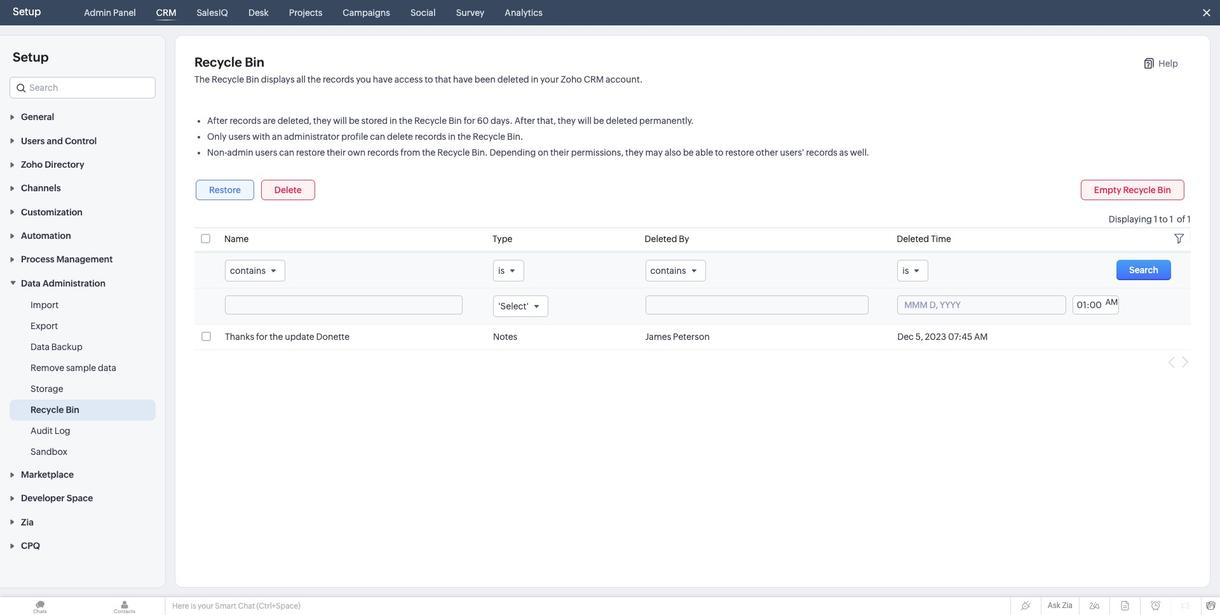 Task type: describe. For each thing, give the bounding box(es) containing it.
chats image
[[0, 597, 80, 615]]

survey link
[[451, 0, 490, 25]]

social link
[[405, 0, 441, 25]]

admin panel link
[[79, 0, 141, 25]]

smart
[[215, 602, 236, 611]]

chat
[[238, 602, 255, 611]]

here is your smart chat (ctrl+space)
[[172, 602, 300, 611]]

setup
[[13, 6, 41, 18]]

your
[[198, 602, 214, 611]]

social
[[411, 8, 436, 18]]

(ctrl+space)
[[256, 602, 300, 611]]

admin panel
[[84, 8, 136, 18]]



Task type: locate. For each thing, give the bounding box(es) containing it.
campaigns
[[343, 8, 390, 18]]

projects
[[289, 8, 322, 18]]

panel
[[113, 8, 136, 18]]

contacts image
[[85, 597, 165, 615]]

here
[[172, 602, 189, 611]]

desk
[[248, 8, 269, 18]]

campaigns link
[[338, 0, 395, 25]]

zia
[[1062, 601, 1073, 610]]

survey
[[456, 8, 485, 18]]

crm
[[156, 8, 176, 18]]

analytics
[[505, 8, 543, 18]]

crm link
[[151, 0, 181, 25]]

salesiq link
[[192, 0, 233, 25]]

desk link
[[243, 0, 274, 25]]

admin
[[84, 8, 111, 18]]

salesiq
[[197, 8, 228, 18]]

ask zia
[[1048, 601, 1073, 610]]

ask
[[1048, 601, 1061, 610]]

analytics link
[[500, 0, 548, 25]]

is
[[191, 602, 196, 611]]

projects link
[[284, 0, 328, 25]]



